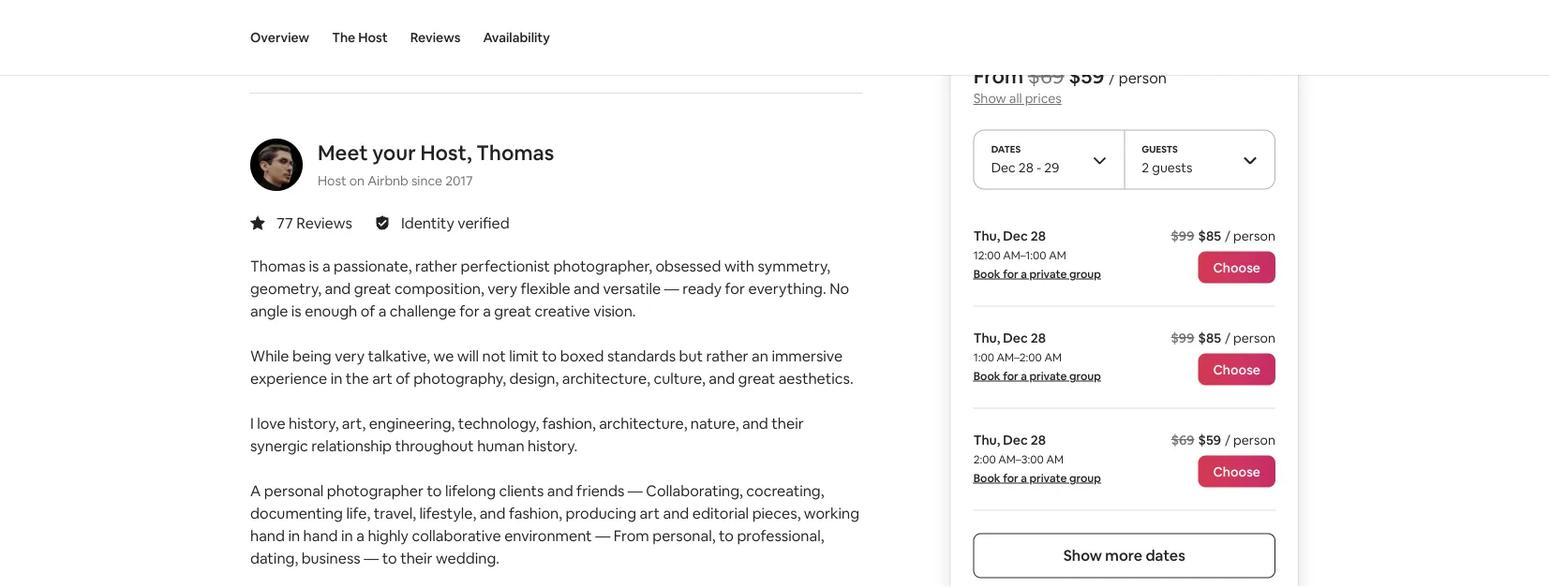 Task type: locate. For each thing, give the bounding box(es) containing it.
private down am–1:00 in the right top of the page
[[1030, 267, 1067, 281]]

2 horizontal spatial great
[[738, 369, 775, 388]]

2 vertical spatial book for a private group link
[[974, 471, 1101, 486]]

dec inside thu, dec 28 1:00 am–2:00 am book for a private group
[[1003, 329, 1028, 346]]

person for thu, dec 28 12:00 am–1:00 am book for a private group
[[1234, 227, 1276, 244]]

2 $85 from the top
[[1198, 329, 1221, 346]]

aesthetics.
[[779, 369, 854, 388]]

lifelong
[[445, 481, 496, 501]]

book inside thu, dec 28 2:00 am–3:00 am book for a private group
[[974, 471, 1001, 486]]

love
[[257, 414, 286, 433]]

reviews
[[410, 29, 461, 46], [296, 213, 352, 232]]

symmetry,
[[758, 256, 831, 276]]

1 vertical spatial group
[[1069, 369, 1101, 383]]

0 vertical spatial from
[[974, 63, 1024, 89]]

dates
[[991, 143, 1021, 156]]

for inside thu, dec 28 12:00 am–1:00 am book for a private group
[[1003, 267, 1019, 281]]

for down am–2:00
[[1003, 369, 1019, 383]]

1 vertical spatial show
[[974, 90, 1007, 107]]

group inside thu, dec 28 1:00 am–2:00 am book for a private group
[[1069, 369, 1101, 383]]

/ for thu, dec 28 2:00 am–3:00 am book for a private group
[[1225, 432, 1231, 449]]

art up personal,
[[640, 504, 660, 523]]

for inside thu, dec 28 1:00 am–2:00 am book for a private group
[[1003, 369, 1019, 383]]

thomas
[[477, 139, 554, 166], [250, 256, 306, 276]]

0 horizontal spatial is
[[291, 301, 302, 321]]

life,
[[346, 504, 370, 523]]

thomas inside thomas is a passionate, rather perfectionist photographer, obsessed with symmetry, geometry, and great composition, very flexible and versatile — ready for everything. no angle is enough of a challenge for a great creative vision.
[[250, 256, 306, 276]]

a down am–2:00
[[1021, 369, 1027, 383]]

art for and
[[640, 504, 660, 523]]

person inside from $69 $59 / person show all prices
[[1119, 68, 1167, 88]]

0 horizontal spatial $69
[[1028, 63, 1064, 89]]

is up geometry, on the left
[[309, 256, 319, 276]]

professional,
[[737, 526, 824, 546]]

rather
[[415, 256, 457, 276], [706, 346, 749, 366]]

1 horizontal spatial of
[[396, 369, 410, 388]]

private down am–3:00
[[1030, 471, 1067, 486]]

dec inside thu, dec 28 12:00 am–1:00 am book for a private group
[[1003, 227, 1028, 244]]

cocreating,
[[746, 481, 824, 501]]

0 vertical spatial $99 $85 / person
[[1171, 227, 1276, 244]]

is
[[309, 256, 319, 276], [291, 301, 302, 321]]

0 vertical spatial book for a private group link
[[974, 267, 1101, 281]]

wedding.
[[436, 549, 500, 568]]

thu, up 12:00
[[974, 227, 1000, 244]]

in down life,
[[341, 526, 353, 546]]

challenge
[[390, 301, 456, 321]]

book down 12:00
[[974, 267, 1001, 281]]

a left challenge
[[378, 301, 387, 321]]

1 vertical spatial all
[[1009, 90, 1022, 107]]

person for thu, dec 28 1:00 am–2:00 am book for a private group
[[1234, 329, 1276, 346]]

technology,
[[458, 414, 539, 433]]

1 vertical spatial private
[[1030, 369, 1067, 383]]

thomas right host,
[[477, 139, 554, 166]]

hand up dating,
[[250, 526, 285, 546]]

group for thu, dec 28 2:00 am–3:00 am book for a private group
[[1069, 471, 1101, 486]]

2 thu, from the top
[[974, 329, 1000, 346]]

1 choose link from the top
[[1198, 252, 1276, 284]]

0 horizontal spatial rather
[[415, 256, 457, 276]]

2 vertical spatial group
[[1069, 471, 1101, 486]]

0 horizontal spatial all
[[315, 15, 330, 35]]

all left the
[[315, 15, 330, 35]]

very up the
[[335, 346, 365, 366]]

am right am–1:00 in the right top of the page
[[1049, 248, 1066, 262]]

rather inside while being very talkative, we will not limit to boxed standards but rather an immersive experience in the art of photography, design, architecture, culture, and great aesthetics.
[[706, 346, 749, 366]]

1 vertical spatial $99 $85 / person
[[1171, 329, 1276, 346]]

29
[[1044, 159, 1059, 176]]

all left prices
[[1009, 90, 1022, 107]]

book for a private group link down am–1:00 in the right top of the page
[[974, 267, 1101, 281]]

2 book from the top
[[974, 369, 1001, 383]]

2 $99 from the top
[[1171, 329, 1195, 346]]

2 choose from the top
[[1213, 361, 1261, 378]]

1 horizontal spatial all
[[1009, 90, 1022, 107]]

all
[[315, 15, 330, 35], [1009, 90, 1022, 107]]

art inside while being very talkative, we will not limit to boxed standards but rather an immersive experience in the art of photography, design, architecture, culture, and great aesthetics.
[[372, 369, 392, 388]]

hand up business
[[303, 526, 338, 546]]

group for thu, dec 28 12:00 am–1:00 am book for a private group
[[1069, 267, 1101, 281]]

show left prices
[[974, 90, 1007, 107]]

1 thu, from the top
[[974, 227, 1000, 244]]

book inside thu, dec 28 1:00 am–2:00 am book for a private group
[[974, 369, 1001, 383]]

a up not
[[483, 301, 491, 321]]

1 group from the top
[[1069, 267, 1101, 281]]

thu,
[[974, 227, 1000, 244], [974, 329, 1000, 346], [974, 432, 1000, 449]]

private inside thu, dec 28 1:00 am–2:00 am book for a private group
[[1030, 369, 1067, 383]]

in left the
[[331, 369, 342, 388]]

0 horizontal spatial show
[[273, 15, 311, 35]]

0 horizontal spatial host
[[318, 172, 346, 189]]

1 horizontal spatial from
[[974, 63, 1024, 89]]

choose link for thu, dec 28 12:00 am–1:00 am book for a private group
[[1198, 252, 1276, 284]]

0 vertical spatial architecture,
[[562, 369, 650, 388]]

1 vertical spatial book
[[974, 369, 1001, 383]]

77 reviews
[[277, 213, 352, 232]]

group
[[1069, 267, 1101, 281], [1069, 369, 1101, 383], [1069, 471, 1101, 486]]

28 inside thu, dec 28 1:00 am–2:00 am book for a private group
[[1031, 329, 1046, 346]]

28
[[1019, 159, 1034, 176], [1031, 227, 1046, 244], [1031, 329, 1046, 346], [1031, 432, 1046, 449]]

1 horizontal spatial show
[[974, 90, 1007, 107]]

1 vertical spatial $59
[[1199, 432, 1221, 449]]

1:00
[[974, 350, 994, 365]]

1 $99 $85 / person from the top
[[1171, 227, 1276, 244]]

0 vertical spatial choose link
[[1198, 252, 1276, 284]]

1 vertical spatial $99
[[1171, 329, 1195, 346]]

thu, inside thu, dec 28 2:00 am–3:00 am book for a private group
[[974, 432, 1000, 449]]

$99
[[1171, 227, 1195, 244], [1171, 329, 1195, 346]]

2 vertical spatial choose
[[1213, 464, 1261, 480]]

hand
[[250, 526, 285, 546], [303, 526, 338, 546]]

art inside a personal photographer to lifelong clients and friends — collaborating, cocreating, documenting life, travel, lifestyle, and fashion, producing art and editorial pieces, working hand in hand in a highly collaborative environment — from personal, to professional, dating, business — to their wedding.
[[640, 504, 660, 523]]

0 vertical spatial rather
[[415, 256, 457, 276]]

verified
[[458, 213, 510, 232]]

show inside from $69 $59 / person show all prices
[[974, 90, 1007, 107]]

very inside while being very talkative, we will not limit to boxed standards but rather an immersive experience in the art of photography, design, architecture, culture, and great aesthetics.
[[335, 346, 365, 366]]

enough
[[305, 301, 357, 321]]

0 horizontal spatial very
[[335, 346, 365, 366]]

dec up am–2:00
[[1003, 329, 1028, 346]]

1 $85 from the top
[[1198, 227, 1221, 244]]

2 vertical spatial thu,
[[974, 432, 1000, 449]]

0 vertical spatial $59
[[1069, 63, 1105, 89]]

and right nature,
[[742, 414, 768, 433]]

great down flexible
[[494, 301, 531, 321]]

dec down dates
[[991, 159, 1016, 176]]

0 vertical spatial $85
[[1198, 227, 1221, 244]]

host inside meet your host, thomas host on airbnb since 2017
[[318, 172, 346, 189]]

book down 1:00
[[974, 369, 1001, 383]]

their down highly
[[400, 549, 433, 568]]

passionate,
[[334, 256, 412, 276]]

reviews right 77
[[296, 213, 352, 232]]

thu, for thu, dec 28 12:00 am–1:00 am book for a private group
[[974, 227, 1000, 244]]

am inside thu, dec 28 2:00 am–3:00 am book for a private group
[[1047, 452, 1064, 467]]

is down geometry, on the left
[[291, 301, 302, 321]]

0 vertical spatial group
[[1069, 267, 1101, 281]]

their down aesthetics.
[[772, 414, 804, 433]]

0 vertical spatial choose
[[1213, 259, 1261, 276]]

1 horizontal spatial reviews
[[410, 29, 461, 46]]

2 vertical spatial private
[[1030, 471, 1067, 486]]

host
[[358, 29, 388, 46], [318, 172, 346, 189]]

great down an
[[738, 369, 775, 388]]

show left the
[[273, 15, 311, 35]]

28 left -
[[1019, 159, 1034, 176]]

person
[[1119, 68, 1167, 88], [1234, 227, 1276, 244], [1234, 329, 1276, 346], [1234, 432, 1276, 449]]

2 private from the top
[[1030, 369, 1067, 383]]

private for thu, dec 28 1:00 am–2:00 am book for a private group
[[1030, 369, 1067, 383]]

from $69 $59 / person show all prices
[[974, 63, 1167, 107]]

0 vertical spatial am
[[1049, 248, 1066, 262]]

art
[[372, 369, 392, 388], [640, 504, 660, 523]]

1 vertical spatial $85
[[1198, 329, 1221, 346]]

— down producing
[[595, 526, 610, 546]]

0 vertical spatial book
[[974, 267, 1001, 281]]

the
[[346, 369, 369, 388]]

rather left an
[[706, 346, 749, 366]]

am for thu, dec 28 2:00 am–3:00 am book for a private group
[[1047, 452, 1064, 467]]

and up enough
[[325, 279, 351, 298]]

1 horizontal spatial their
[[772, 414, 804, 433]]

0 horizontal spatial $59
[[1069, 63, 1105, 89]]

1 vertical spatial art
[[640, 504, 660, 523]]

28 inside dates dec 28 - 29
[[1019, 159, 1034, 176]]

1 choose from the top
[[1213, 259, 1261, 276]]

1 book from the top
[[974, 267, 1001, 281]]

0 horizontal spatial art
[[372, 369, 392, 388]]

show inside button
[[273, 15, 311, 35]]

private down am–2:00
[[1030, 369, 1067, 383]]

am right am–2:00
[[1045, 350, 1062, 365]]

1 horizontal spatial rather
[[706, 346, 749, 366]]

host,
[[420, 139, 472, 166]]

1 $99 from the top
[[1171, 227, 1195, 244]]

1 horizontal spatial hand
[[303, 526, 338, 546]]

1 book for a private group link from the top
[[974, 267, 1101, 281]]

1 horizontal spatial $69
[[1171, 432, 1195, 449]]

3 choose link from the top
[[1198, 456, 1276, 488]]

am
[[1049, 248, 1066, 262], [1045, 350, 1062, 365], [1047, 452, 1064, 467]]

3 private from the top
[[1030, 471, 1067, 486]]

am inside thu, dec 28 12:00 am–1:00 am book for a private group
[[1049, 248, 1066, 262]]

0 vertical spatial very
[[488, 279, 518, 298]]

1 horizontal spatial host
[[358, 29, 388, 46]]

the host
[[332, 29, 388, 46]]

learn more about the host, thomas. image
[[250, 139, 303, 191], [250, 139, 303, 191]]

and right "culture,"
[[709, 369, 735, 388]]

and
[[325, 279, 351, 298], [574, 279, 600, 298], [709, 369, 735, 388], [742, 414, 768, 433], [547, 481, 573, 501], [480, 504, 506, 523], [663, 504, 689, 523]]

0 vertical spatial of
[[361, 301, 375, 321]]

a down am–3:00
[[1021, 471, 1027, 486]]

3 thu, from the top
[[974, 432, 1000, 449]]

for down am–1:00 in the right top of the page
[[1003, 267, 1019, 281]]

and inside i love history, art, engineering, technology, fashion, architecture, nature, and their synergic relationship throughout human history.
[[742, 414, 768, 433]]

$85 for thu, dec 28 1:00 am–2:00 am book for a private group
[[1198, 329, 1221, 346]]

fashion, up 'environment'
[[509, 504, 562, 523]]

1 vertical spatial architecture,
[[599, 414, 687, 433]]

dates
[[1146, 546, 1186, 566]]

0 vertical spatial show
[[273, 15, 311, 35]]

$69
[[1028, 63, 1064, 89], [1171, 432, 1195, 449]]

1 vertical spatial am
[[1045, 350, 1062, 365]]

dec for 1:00
[[1003, 329, 1028, 346]]

$99 $85 / person for thu, dec 28 1:00 am–2:00 am book for a private group
[[1171, 329, 1276, 346]]

1 horizontal spatial thomas
[[477, 139, 554, 166]]

producing
[[566, 504, 637, 523]]

in
[[331, 369, 342, 388], [288, 526, 300, 546], [341, 526, 353, 546]]

history,
[[289, 414, 339, 433]]

rather inside thomas is a passionate, rather perfectionist photographer, obsessed with symmetry, geometry, and great composition, very flexible and versatile — ready for everything. no angle is enough of a challenge for a great creative vision.
[[415, 256, 457, 276]]

book
[[974, 267, 1001, 281], [974, 369, 1001, 383], [974, 471, 1001, 486]]

3 choose from the top
[[1213, 464, 1261, 480]]

clients
[[499, 481, 544, 501]]

to inside while being very talkative, we will not limit to boxed standards but rather an immersive experience in the art of photography, design, architecture, culture, and great aesthetics.
[[542, 346, 557, 366]]

dec inside dates dec 28 - 29
[[991, 159, 1016, 176]]

art right the
[[372, 369, 392, 388]]

0 vertical spatial private
[[1030, 267, 1067, 281]]

1 vertical spatial host
[[318, 172, 346, 189]]

to right limit
[[542, 346, 557, 366]]

$59
[[1069, 63, 1105, 89], [1199, 432, 1221, 449]]

the host button
[[332, 0, 388, 75]]

thu, inside thu, dec 28 1:00 am–2:00 am book for a private group
[[974, 329, 1000, 346]]

to down editorial
[[719, 526, 734, 546]]

2 horizontal spatial show
[[1064, 546, 1102, 566]]

0 horizontal spatial of
[[361, 301, 375, 321]]

— down obsessed
[[664, 279, 679, 298]]

am inside thu, dec 28 1:00 am–2:00 am book for a private group
[[1045, 350, 1062, 365]]

28 inside thu, dec 28 12:00 am–1:00 am book for a private group
[[1031, 227, 1046, 244]]

book for a private group link down am–2:00
[[974, 369, 1101, 383]]

1 vertical spatial from
[[614, 526, 649, 546]]

group for thu, dec 28 1:00 am–2:00 am book for a private group
[[1069, 369, 1101, 383]]

rather up 'composition,' at the left
[[415, 256, 457, 276]]

/ for thu, dec 28 1:00 am–2:00 am book for a private group
[[1225, 329, 1231, 346]]

2 vertical spatial choose link
[[1198, 456, 1276, 488]]

2 vertical spatial great
[[738, 369, 775, 388]]

0 vertical spatial host
[[358, 29, 388, 46]]

architecture,
[[562, 369, 650, 388], [599, 414, 687, 433]]

immersive
[[772, 346, 843, 366]]

fashion, up history.
[[542, 414, 596, 433]]

show all feature details button
[[250, 3, 458, 48]]

a down life,
[[356, 526, 365, 546]]

very down perfectionist
[[488, 279, 518, 298]]

a down am–1:00 in the right top of the page
[[1021, 267, 1027, 281]]

private inside thu, dec 28 12:00 am–1:00 am book for a private group
[[1030, 267, 1067, 281]]

from
[[974, 63, 1024, 89], [614, 526, 649, 546]]

book down 2:00
[[974, 471, 1001, 486]]

book for a private group link down am–3:00
[[974, 471, 1101, 486]]

choose
[[1213, 259, 1261, 276], [1213, 361, 1261, 378], [1213, 464, 1261, 480]]

thu, up 1:00
[[974, 329, 1000, 346]]

1 horizontal spatial very
[[488, 279, 518, 298]]

great down passionate,
[[354, 279, 391, 298]]

1 vertical spatial $69
[[1171, 432, 1195, 449]]

3 group from the top
[[1069, 471, 1101, 486]]

a down "77 reviews"
[[322, 256, 331, 276]]

synergic
[[250, 436, 308, 456]]

reviews right the host
[[410, 29, 461, 46]]

0 vertical spatial their
[[772, 414, 804, 433]]

dec inside thu, dec 28 2:00 am–3:00 am book for a private group
[[1003, 432, 1028, 449]]

$99 $85 / person
[[1171, 227, 1276, 244], [1171, 329, 1276, 346]]

identity verified
[[401, 213, 510, 232]]

book for a private group link for thu, dec 28 12:00 am–1:00 am book for a private group
[[974, 267, 1101, 281]]

0 vertical spatial reviews
[[410, 29, 461, 46]]

0 horizontal spatial thomas
[[250, 256, 306, 276]]

of down talkative,
[[396, 369, 410, 388]]

0 vertical spatial all
[[315, 15, 330, 35]]

for for thu, dec 28 12:00 am–1:00 am book for a private group
[[1003, 267, 1019, 281]]

their
[[772, 414, 804, 433], [400, 549, 433, 568]]

thomas up geometry, on the left
[[250, 256, 306, 276]]

0 horizontal spatial from
[[614, 526, 649, 546]]

personal,
[[653, 526, 716, 546]]

28 up am–3:00
[[1031, 432, 1046, 449]]

0 vertical spatial thu,
[[974, 227, 1000, 244]]

0 vertical spatial $99
[[1171, 227, 1195, 244]]

host inside button
[[358, 29, 388, 46]]

group inside thu, dec 28 12:00 am–1:00 am book for a private group
[[1069, 267, 1101, 281]]

1 horizontal spatial art
[[640, 504, 660, 523]]

1 private from the top
[[1030, 267, 1067, 281]]

1 vertical spatial choose link
[[1198, 354, 1276, 386]]

2 vertical spatial show
[[1064, 546, 1102, 566]]

2 book for a private group link from the top
[[974, 369, 1101, 383]]

1 vertical spatial of
[[396, 369, 410, 388]]

for for thu, dec 28 1:00 am–2:00 am book for a private group
[[1003, 369, 1019, 383]]

geometry,
[[250, 279, 322, 298]]

thu, up 2:00
[[974, 432, 1000, 449]]

architecture, down "culture,"
[[599, 414, 687, 433]]

more
[[1106, 546, 1143, 566]]

2 vertical spatial am
[[1047, 452, 1064, 467]]

architecture, down boxed
[[562, 369, 650, 388]]

0 horizontal spatial reviews
[[296, 213, 352, 232]]

great inside while being very talkative, we will not limit to boxed standards but rather an immersive experience in the art of photography, design, architecture, culture, and great aesthetics.
[[738, 369, 775, 388]]

to
[[542, 346, 557, 366], [427, 481, 442, 501], [719, 526, 734, 546], [382, 549, 397, 568]]

77
[[277, 213, 293, 232]]

2 group from the top
[[1069, 369, 1101, 383]]

/
[[1109, 68, 1116, 88], [1225, 227, 1231, 244], [1225, 329, 1231, 346], [1225, 432, 1231, 449]]

dec up am–3:00
[[1003, 432, 1028, 449]]

am right am–3:00
[[1047, 452, 1064, 467]]

0 vertical spatial $69
[[1028, 63, 1064, 89]]

from down producing
[[614, 526, 649, 546]]

0 vertical spatial is
[[309, 256, 319, 276]]

1 vertical spatial thu,
[[974, 329, 1000, 346]]

relationship
[[312, 436, 392, 456]]

private inside thu, dec 28 2:00 am–3:00 am book for a private group
[[1030, 471, 1067, 486]]

1 vertical spatial their
[[400, 549, 433, 568]]

1 vertical spatial fashion,
[[509, 504, 562, 523]]

being
[[292, 346, 332, 366]]

3 book from the top
[[974, 471, 1001, 486]]

boxed
[[560, 346, 604, 366]]

show left more
[[1064, 546, 1102, 566]]

— right the friends
[[628, 481, 643, 501]]

obsessed
[[656, 256, 721, 276]]

1 vertical spatial book for a private group link
[[974, 369, 1101, 383]]

$99 $85 / person for thu, dec 28 12:00 am–1:00 am book for a private group
[[1171, 227, 1276, 244]]

dec up am–1:00 in the right top of the page
[[1003, 227, 1028, 244]]

very inside thomas is a passionate, rather perfectionist photographer, obsessed with symmetry, geometry, and great composition, very flexible and versatile — ready for everything. no angle is enough of a challenge for a great creative vision.
[[488, 279, 518, 298]]

thu, dec 28 2:00 am–3:00 am book for a private group
[[974, 432, 1101, 486]]

for inside thu, dec 28 2:00 am–3:00 am book for a private group
[[1003, 471, 1019, 486]]

vision.
[[594, 301, 636, 321]]

choose link for thu, dec 28 2:00 am–3:00 am book for a private group
[[1198, 456, 1276, 488]]

2 vertical spatial book
[[974, 471, 1001, 486]]

3 book for a private group link from the top
[[974, 471, 1101, 486]]

for down am–3:00
[[1003, 471, 1019, 486]]

group inside thu, dec 28 2:00 am–3:00 am book for a private group
[[1069, 471, 1101, 486]]

— inside thomas is a passionate, rather perfectionist photographer, obsessed with symmetry, geometry, and great composition, very flexible and versatile — ready for everything. no angle is enough of a challenge for a great creative vision.
[[664, 279, 679, 298]]

0 vertical spatial great
[[354, 279, 391, 298]]

$99 for thu, dec 28 12:00 am–1:00 am book for a private group
[[1171, 227, 1195, 244]]

book inside thu, dec 28 12:00 am–1:00 am book for a private group
[[974, 267, 1001, 281]]

personal
[[264, 481, 324, 501]]

from up the show all prices "button"
[[974, 63, 1024, 89]]

0 vertical spatial thomas
[[477, 139, 554, 166]]

while
[[250, 346, 289, 366]]

28 up am–1:00 in the right top of the page
[[1031, 227, 1046, 244]]

choose for thu, dec 28 1:00 am–2:00 am book for a private group
[[1213, 361, 1261, 378]]

show
[[273, 15, 311, 35], [974, 90, 1007, 107], [1064, 546, 1102, 566]]

1 vertical spatial very
[[335, 346, 365, 366]]

28 inside thu, dec 28 2:00 am–3:00 am book for a private group
[[1031, 432, 1046, 449]]

0 horizontal spatial hand
[[250, 526, 285, 546]]

2 $99 $85 / person from the top
[[1171, 329, 1276, 346]]

28 up am–2:00
[[1031, 329, 1046, 346]]

1 vertical spatial rather
[[706, 346, 749, 366]]

2 choose link from the top
[[1198, 354, 1276, 386]]

1 vertical spatial thomas
[[250, 256, 306, 276]]

of right enough
[[361, 301, 375, 321]]

book for a private group link for thu, dec 28 2:00 am–3:00 am book for a private group
[[974, 471, 1101, 486]]

1 vertical spatial great
[[494, 301, 531, 321]]

/ inside from $69 $59 / person show all prices
[[1109, 68, 1116, 88]]

very
[[488, 279, 518, 298], [335, 346, 365, 366]]

1 vertical spatial choose
[[1213, 361, 1261, 378]]

0 vertical spatial fashion,
[[542, 414, 596, 433]]

0 horizontal spatial their
[[400, 549, 433, 568]]

a inside thu, dec 28 12:00 am–1:00 am book for a private group
[[1021, 267, 1027, 281]]

0 vertical spatial art
[[372, 369, 392, 388]]

thu, inside thu, dec 28 12:00 am–1:00 am book for a private group
[[974, 227, 1000, 244]]

dec for -
[[991, 159, 1016, 176]]



Task type: vqa. For each thing, say whether or not it's contained in the screenshot.
Gift cards
no



Task type: describe. For each thing, give the bounding box(es) containing it.
flexible
[[521, 279, 571, 298]]

a inside thu, dec 28 2:00 am–3:00 am book for a private group
[[1021, 471, 1027, 486]]

overview button
[[250, 0, 309, 75]]

$69 $59 / person
[[1171, 432, 1276, 449]]

architecture, inside i love history, art, engineering, technology, fashion, architecture, nature, and their synergic relationship throughout human history.
[[599, 414, 687, 433]]

— down highly
[[364, 549, 379, 568]]

-
[[1037, 159, 1042, 176]]

thu, dec 28 12:00 am–1:00 am book for a private group
[[974, 227, 1101, 281]]

1 horizontal spatial great
[[494, 301, 531, 321]]

show all prices button
[[974, 90, 1062, 107]]

for down with in the left top of the page
[[725, 279, 745, 298]]

your
[[372, 139, 416, 166]]

1 hand from the left
[[250, 526, 285, 546]]

a inside thu, dec 28 1:00 am–2:00 am book for a private group
[[1021, 369, 1027, 383]]

experience
[[250, 369, 327, 388]]

an
[[752, 346, 769, 366]]

pieces,
[[752, 504, 801, 523]]

in down documenting at the bottom of the page
[[288, 526, 300, 546]]

but
[[679, 346, 703, 366]]

guests 2 guests
[[1142, 143, 1193, 176]]

show for show more dates
[[1064, 546, 1102, 566]]

a inside a personal photographer to lifelong clients and friends — collaborating, cocreating, documenting life, travel, lifestyle, and fashion, producing art and editorial pieces, working hand in hand in a highly collaborative environment — from personal, to professional, dating, business — to their wedding.
[[356, 526, 365, 546]]

show for show all feature details
[[273, 15, 311, 35]]

to down highly
[[382, 549, 397, 568]]

with
[[725, 256, 755, 276]]

from inside from $69 $59 / person show all prices
[[974, 63, 1024, 89]]

photographer,
[[553, 256, 652, 276]]

12:00
[[974, 248, 1001, 262]]

and up personal,
[[663, 504, 689, 523]]

photography,
[[414, 369, 506, 388]]

a personal photographer to lifelong clients and friends — collaborating, cocreating, documenting life, travel, lifestyle, and fashion, producing art and editorial pieces, working hand in hand in a highly collaborative environment — from personal, to professional, dating, business — to their wedding.
[[250, 481, 860, 568]]

identity
[[401, 213, 454, 232]]

their inside a personal photographer to lifelong clients and friends — collaborating, cocreating, documenting life, travel, lifestyle, and fashion, producing art and editorial pieces, working hand in hand in a highly collaborative environment — from personal, to professional, dating, business — to their wedding.
[[400, 549, 433, 568]]

standards
[[607, 346, 676, 366]]

book for a private group link for thu, dec 28 1:00 am–2:00 am book for a private group
[[974, 369, 1101, 383]]

$85 for thu, dec 28 12:00 am–1:00 am book for a private group
[[1198, 227, 1221, 244]]

and right clients
[[547, 481, 573, 501]]

28 for am–1:00
[[1031, 227, 1046, 244]]

fashion, inside a personal photographer to lifelong clients and friends — collaborating, cocreating, documenting life, travel, lifestyle, and fashion, producing art and editorial pieces, working hand in hand in a highly collaborative environment — from personal, to professional, dating, business — to their wedding.
[[509, 504, 562, 523]]

in inside while being very talkative, we will not limit to boxed standards but rather an immersive experience in the art of photography, design, architecture, culture, and great aesthetics.
[[331, 369, 342, 388]]

editorial
[[693, 504, 749, 523]]

thomas inside meet your host, thomas host on airbnb since 2017
[[477, 139, 554, 166]]

prices
[[1025, 90, 1062, 107]]

2017
[[445, 172, 473, 189]]

am–3:00
[[999, 452, 1044, 467]]

overview
[[250, 29, 309, 46]]

i
[[250, 414, 254, 433]]

28 for am–2:00
[[1031, 329, 1046, 346]]

art for of
[[372, 369, 392, 388]]

thomas is a passionate, rather perfectionist photographer, obsessed with symmetry, geometry, and great composition, very flexible and versatile — ready for everything. no angle is enough of a challenge for a great creative vision.
[[250, 256, 849, 321]]

for for thu, dec 28 2:00 am–3:00 am book for a private group
[[1003, 471, 1019, 486]]

working
[[804, 504, 860, 523]]

thu, for thu, dec 28 1:00 am–2:00 am book for a private group
[[974, 329, 1000, 346]]

2 hand from the left
[[303, 526, 338, 546]]

feature
[[333, 15, 385, 35]]

human
[[477, 436, 525, 456]]

meet
[[318, 139, 368, 166]]

no
[[830, 279, 849, 298]]

to up lifestyle,
[[427, 481, 442, 501]]

versatile
[[603, 279, 661, 298]]

and down photographer,
[[574, 279, 600, 298]]

and inside while being very talkative, we will not limit to boxed standards but rather an immersive experience in the art of photography, design, architecture, culture, and great aesthetics.
[[709, 369, 735, 388]]

perfectionist
[[461, 256, 550, 276]]

choose link for thu, dec 28 1:00 am–2:00 am book for a private group
[[1198, 354, 1276, 386]]

angle
[[250, 301, 288, 321]]

am for thu, dec 28 12:00 am–1:00 am book for a private group
[[1049, 248, 1066, 262]]

nature,
[[691, 414, 739, 433]]

fashion, inside i love history, art, engineering, technology, fashion, architecture, nature, and their synergic relationship throughout human history.
[[542, 414, 596, 433]]

$69 inside from $69 $59 / person show all prices
[[1028, 63, 1064, 89]]

talkative,
[[368, 346, 430, 366]]

not
[[482, 346, 506, 366]]

design,
[[509, 369, 559, 388]]

business
[[301, 549, 361, 568]]

am–2:00
[[997, 350, 1042, 365]]

i love history, art, engineering, technology, fashion, architecture, nature, and their synergic relationship throughout human history.
[[250, 414, 804, 456]]

choose for thu, dec 28 2:00 am–3:00 am book for a private group
[[1213, 464, 1261, 480]]

thu, dec 28 1:00 am–2:00 am book for a private group
[[974, 329, 1101, 383]]

1 vertical spatial reviews
[[296, 213, 352, 232]]

throughout
[[395, 436, 474, 456]]

and down the lifelong
[[480, 504, 506, 523]]

friends
[[577, 481, 625, 501]]

art,
[[342, 414, 366, 433]]

28 for 29
[[1019, 159, 1034, 176]]

dec for 2:00
[[1003, 432, 1028, 449]]

all inside from $69 $59 / person show all prices
[[1009, 90, 1022, 107]]

28 for am–3:00
[[1031, 432, 1046, 449]]

details
[[388, 15, 436, 35]]

book for thu, dec 28 1:00 am–2:00 am book for a private group
[[974, 369, 1001, 383]]

for down 'composition,' at the left
[[460, 301, 480, 321]]

collaborating,
[[646, 481, 743, 501]]

1 vertical spatial is
[[291, 301, 302, 321]]

availability button
[[483, 0, 550, 75]]

choose for thu, dec 28 12:00 am–1:00 am book for a private group
[[1213, 259, 1261, 276]]

private for thu, dec 28 12:00 am–1:00 am book for a private group
[[1030, 267, 1067, 281]]

documenting
[[250, 504, 343, 523]]

thu, for thu, dec 28 2:00 am–3:00 am book for a private group
[[974, 432, 1000, 449]]

photographer
[[327, 481, 424, 501]]

am for thu, dec 28 1:00 am–2:00 am book for a private group
[[1045, 350, 1062, 365]]

$59 inside from $69 $59 / person show all prices
[[1069, 63, 1105, 89]]

availability
[[483, 29, 550, 46]]

person for thu, dec 28 2:00 am–3:00 am book for a private group
[[1234, 432, 1276, 449]]

the
[[332, 29, 355, 46]]

0 horizontal spatial great
[[354, 279, 391, 298]]

1 horizontal spatial $59
[[1199, 432, 1221, 449]]

reviews button
[[410, 0, 461, 75]]

their inside i love history, art, engineering, technology, fashion, architecture, nature, and their synergic relationship throughout human history.
[[772, 414, 804, 433]]

from inside a personal photographer to lifelong clients and friends — collaborating, cocreating, documenting life, travel, lifestyle, and fashion, producing art and editorial pieces, working hand in hand in a highly collaborative environment — from personal, to professional, dating, business — to their wedding.
[[614, 526, 649, 546]]

dates dec 28 - 29
[[991, 143, 1059, 176]]

dating,
[[250, 549, 298, 568]]

show more dates link
[[974, 534, 1276, 579]]

book for thu, dec 28 2:00 am–3:00 am book for a private group
[[974, 471, 1001, 486]]

meet your host, thomas host on airbnb since 2017
[[318, 139, 554, 189]]

engineering,
[[369, 414, 455, 433]]

architecture, inside while being very talkative, we will not limit to boxed standards but rather an immersive experience in the art of photography, design, architecture, culture, and great aesthetics.
[[562, 369, 650, 388]]

creative
[[535, 301, 590, 321]]

/ for thu, dec 28 12:00 am–1:00 am book for a private group
[[1225, 227, 1231, 244]]

book for thu, dec 28 12:00 am–1:00 am book for a private group
[[974, 267, 1001, 281]]

collaborative
[[412, 526, 501, 546]]

everything.
[[748, 279, 826, 298]]

will
[[457, 346, 479, 366]]

of inside thomas is a passionate, rather perfectionist photographer, obsessed with symmetry, geometry, and great composition, very flexible and versatile — ready for everything. no angle is enough of a challenge for a great creative vision.
[[361, 301, 375, 321]]

private for thu, dec 28 2:00 am–3:00 am book for a private group
[[1030, 471, 1067, 486]]

of inside while being very talkative, we will not limit to boxed standards but rather an immersive experience in the art of photography, design, architecture, culture, and great aesthetics.
[[396, 369, 410, 388]]

environment
[[504, 526, 592, 546]]

guests
[[1142, 143, 1178, 156]]

travel,
[[374, 504, 416, 523]]

show more dates
[[1064, 546, 1186, 566]]

dec for 12:00
[[1003, 227, 1028, 244]]

airbnb
[[368, 172, 409, 189]]

all inside the show all feature details button
[[315, 15, 330, 35]]

a
[[250, 481, 261, 501]]

1 horizontal spatial is
[[309, 256, 319, 276]]

$99 for thu, dec 28 1:00 am–2:00 am book for a private group
[[1171, 329, 1195, 346]]

history.
[[528, 436, 578, 456]]



